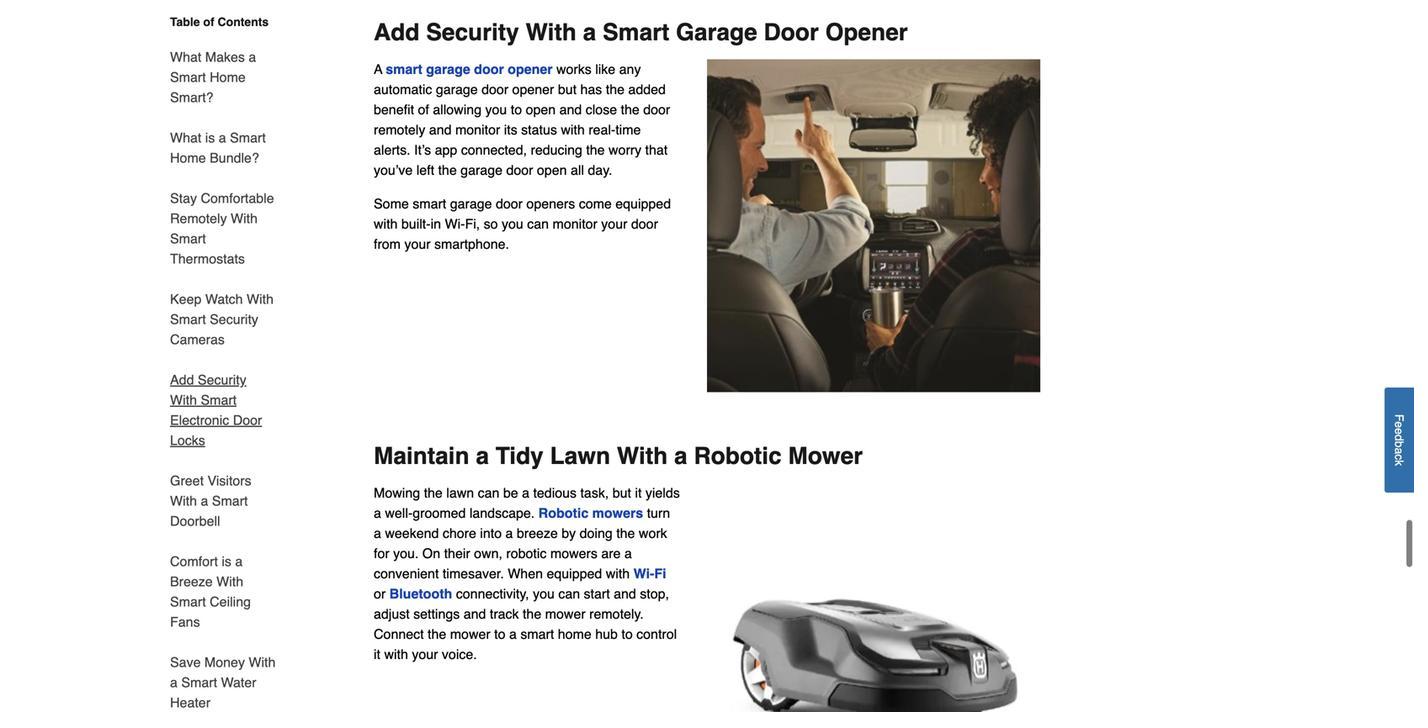 Task type: locate. For each thing, give the bounding box(es) containing it.
be
[[503, 486, 518, 501]]

with down greet
[[170, 494, 197, 509]]

security up electronic
[[198, 372, 246, 388]]

stop,
[[640, 587, 669, 602]]

but right task,
[[613, 486, 631, 501]]

with up ceiling
[[216, 574, 243, 590]]

it down connect
[[374, 647, 380, 663]]

wi-
[[445, 216, 465, 232], [634, 567, 654, 582]]

what inside what makes a smart home smart?
[[170, 49, 201, 65]]

what inside what is a smart home bundle?
[[170, 130, 201, 146]]

opener inside works like any automatic garage door opener but has the added benefit of allowing you to open and close the door remotely and monitor its status with real-time alerts. it's app connected, reducing the worry that you've left the garage door open all day.
[[512, 82, 554, 97]]

smart
[[603, 19, 670, 46], [170, 69, 206, 85], [230, 130, 266, 146], [170, 231, 206, 247], [170, 312, 206, 327], [201, 393, 237, 408], [212, 494, 248, 509], [170, 595, 206, 610], [181, 676, 217, 691]]

you down when
[[533, 587, 555, 602]]

0 vertical spatial open
[[526, 102, 556, 118]]

save money with a smart water heater
[[170, 655, 276, 711]]

0 vertical spatial your
[[601, 216, 627, 232]]

doorbell
[[170, 514, 220, 529]]

1 vertical spatial equipped
[[547, 567, 602, 582]]

equipped up start
[[547, 567, 602, 582]]

a smart garage door opener
[[374, 62, 553, 77]]

you up the its
[[485, 102, 507, 118]]

you
[[485, 102, 507, 118], [502, 216, 523, 232], [533, 587, 555, 602]]

f e e d b a c k button
[[1385, 388, 1414, 493]]

a down save
[[170, 676, 178, 691]]

lawn
[[446, 486, 474, 501]]

is inside what is a smart home bundle?
[[205, 130, 215, 146]]

1 horizontal spatial can
[[527, 216, 549, 232]]

mowers up doing
[[592, 506, 643, 522]]

mower up home
[[545, 607, 586, 623]]

2 what from the top
[[170, 130, 201, 146]]

e
[[1393, 422, 1406, 429], [1393, 429, 1406, 435]]

0 vertical spatial of
[[203, 15, 214, 29]]

1 e from the top
[[1393, 422, 1406, 429]]

comfort
[[170, 554, 218, 570]]

0 vertical spatial monitor
[[455, 122, 500, 138]]

a inside comfort is a breeze with smart ceiling fans
[[235, 554, 243, 570]]

smart down visitors
[[212, 494, 248, 509]]

it left yields
[[635, 486, 642, 501]]

a right makes at the top left
[[249, 49, 256, 65]]

home down makes at the top left
[[210, 69, 246, 85]]

the up 'are'
[[616, 526, 635, 542]]

the inside turn a weekend chore into a breeze by doing the work for you. on their own, robotic mowers are a convenient timesaver. when equipped with
[[616, 526, 635, 542]]

keep watch with smart security cameras
[[170, 292, 274, 348]]

a black husqvarna robotic lawn mower. image
[[707, 484, 1040, 713]]

0 vertical spatial robotic
[[694, 443, 782, 470]]

works
[[556, 62, 592, 77]]

smart left home
[[520, 627, 554, 643]]

1 vertical spatial opener
[[512, 82, 554, 97]]

0 horizontal spatial but
[[558, 82, 577, 97]]

0 horizontal spatial robotic
[[538, 506, 589, 522]]

garage
[[426, 62, 470, 77], [436, 82, 478, 97], [461, 163, 503, 178], [450, 196, 492, 212]]

0 horizontal spatial can
[[478, 486, 500, 501]]

wi- inside wi-fi or bluetooth
[[634, 567, 654, 582]]

e up b
[[1393, 429, 1406, 435]]

with down connect
[[384, 647, 408, 663]]

what
[[170, 49, 201, 65], [170, 130, 201, 146]]

to up the its
[[511, 102, 522, 118]]

greet visitors with a smart doorbell link
[[170, 461, 276, 542]]

can left start
[[558, 587, 580, 602]]

smart down keep
[[170, 312, 206, 327]]

with down the comfortable
[[231, 211, 258, 226]]

stay comfortable remotely with smart thermostats
[[170, 191, 274, 267]]

so
[[484, 216, 498, 232]]

with down 'are'
[[606, 567, 630, 582]]

smart inside comfort is a breeze with smart ceiling fans
[[170, 595, 206, 610]]

you inside connectivity, you can start and stop, adjust settings and track the mower remotely. connect the mower to a smart home hub to control it with your voice.
[[533, 587, 555, 602]]

wi- inside some smart garage door openers come equipped with built-in wi-fi, so you can monitor your door from your smartphone.
[[445, 216, 465, 232]]

a
[[583, 19, 596, 46], [249, 49, 256, 65], [219, 130, 226, 146], [476, 443, 489, 470], [674, 443, 687, 470], [1393, 448, 1406, 455], [522, 486, 529, 501], [201, 494, 208, 509], [374, 506, 381, 522], [374, 526, 381, 542], [506, 526, 513, 542], [624, 546, 632, 562], [235, 554, 243, 570], [509, 627, 517, 643], [170, 676, 178, 691]]

home inside what makes a smart home smart?
[[210, 69, 246, 85]]

2 vertical spatial can
[[558, 587, 580, 602]]

smart up automatic
[[386, 62, 422, 77]]

the down 'like'
[[606, 82, 625, 97]]

security for add security with a smart garage door opener
[[426, 19, 519, 46]]

0 vertical spatial home
[[210, 69, 246, 85]]

the up "groomed"
[[424, 486, 443, 501]]

and up app
[[429, 122, 452, 138]]

connected,
[[461, 142, 527, 158]]

adjust
[[374, 607, 410, 623]]

opener up status
[[512, 82, 554, 97]]

add up a
[[374, 19, 420, 46]]

monitor down come
[[553, 216, 598, 232]]

what for what is a smart home bundle?
[[170, 130, 201, 146]]

0 horizontal spatial is
[[205, 130, 215, 146]]

with right 'watch'
[[247, 292, 274, 307]]

2 horizontal spatial to
[[622, 627, 633, 643]]

0 vertical spatial door
[[764, 19, 819, 46]]

1 horizontal spatial home
[[210, 69, 246, 85]]

into
[[480, 526, 502, 542]]

1 vertical spatial smart
[[413, 196, 446, 212]]

home for bundle?
[[170, 150, 206, 166]]

1 horizontal spatial but
[[613, 486, 631, 501]]

home inside what is a smart home bundle?
[[170, 150, 206, 166]]

1 horizontal spatial equipped
[[616, 196, 671, 212]]

0 vertical spatial equipped
[[616, 196, 671, 212]]

0 horizontal spatial home
[[170, 150, 206, 166]]

a man wearing a light blue shirt and a woman inside of a car heading into a garage. image
[[707, 59, 1040, 393]]

0 vertical spatial is
[[205, 130, 215, 146]]

1 vertical spatial door
[[233, 413, 262, 428]]

and down connectivity, at the left bottom of page
[[464, 607, 486, 623]]

0 horizontal spatial wi-
[[445, 216, 465, 232]]

a up bundle?
[[219, 130, 226, 146]]

door down that
[[631, 216, 658, 232]]

and down the has on the top left of page
[[559, 102, 582, 118]]

the down app
[[438, 163, 457, 178]]

lawn
[[550, 443, 610, 470]]

2 horizontal spatial can
[[558, 587, 580, 602]]

add down cameras
[[170, 372, 194, 388]]

with up electronic
[[170, 393, 197, 408]]

1 vertical spatial open
[[537, 163, 567, 178]]

doing
[[580, 526, 613, 542]]

the right track
[[523, 607, 541, 623]]

the
[[606, 82, 625, 97], [621, 102, 640, 118], [586, 142, 605, 158], [438, 163, 457, 178], [424, 486, 443, 501], [616, 526, 635, 542], [523, 607, 541, 623], [428, 627, 446, 643]]

1 vertical spatial what
[[170, 130, 201, 146]]

0 horizontal spatial equipped
[[547, 567, 602, 582]]

a left tidy
[[476, 443, 489, 470]]

1 vertical spatial it
[[374, 647, 380, 663]]

1 horizontal spatial monitor
[[553, 216, 598, 232]]

electronic
[[170, 413, 229, 428]]

smart up fans on the bottom left
[[170, 595, 206, 610]]

is right comfort
[[222, 554, 231, 570]]

1 vertical spatial security
[[210, 312, 258, 327]]

2 e from the top
[[1393, 429, 1406, 435]]

monitor inside some smart garage door openers come equipped with built-in wi-fi, so you can monitor your door from your smartphone.
[[553, 216, 598, 232]]

fi,
[[465, 216, 480, 232]]

it
[[635, 486, 642, 501], [374, 647, 380, 663]]

1 vertical spatial home
[[170, 150, 206, 166]]

1 vertical spatial is
[[222, 554, 231, 570]]

1 vertical spatial you
[[502, 216, 523, 232]]

of down automatic
[[418, 102, 429, 118]]

add for add security with a smart garage door opener
[[374, 19, 420, 46]]

what is a smart home bundle?
[[170, 130, 266, 166]]

what down table
[[170, 49, 201, 65]]

turn
[[647, 506, 670, 522]]

a right be
[[522, 486, 529, 501]]

by
[[562, 526, 576, 542]]

1 horizontal spatial is
[[222, 554, 231, 570]]

1 vertical spatial of
[[418, 102, 429, 118]]

0 vertical spatial but
[[558, 82, 577, 97]]

built-
[[401, 216, 431, 232]]

with up from at the top of the page
[[374, 216, 398, 232]]

mowing
[[374, 486, 420, 501]]

a inside save money with a smart water heater
[[170, 676, 178, 691]]

add inside add security with smart electronic door locks
[[170, 372, 194, 388]]

smart up electronic
[[201, 393, 237, 408]]

2 vertical spatial your
[[412, 647, 438, 663]]

1 vertical spatial wi-
[[634, 567, 654, 582]]

0 vertical spatial security
[[426, 19, 519, 46]]

mower
[[545, 607, 586, 623], [450, 627, 491, 643]]

door down the connected,
[[506, 163, 533, 178]]

can inside some smart garage door openers come equipped with built-in wi-fi, so you can monitor your door from your smartphone.
[[527, 216, 549, 232]]

2 vertical spatial security
[[198, 372, 246, 388]]

a down track
[[509, 627, 517, 643]]

has
[[580, 82, 602, 97]]

but inside mowing the lawn can be a tedious task, but it yields a well-groomed landscape.
[[613, 486, 631, 501]]

smart inside stay comfortable remotely with smart thermostats
[[170, 231, 206, 247]]

fans
[[170, 615, 200, 630]]

of right table
[[203, 15, 214, 29]]

door inside add security with smart electronic door locks
[[233, 413, 262, 428]]

a up the doorbell
[[201, 494, 208, 509]]

works like any automatic garage door opener but has the added benefit of allowing you to open and close the door remotely and monitor its status with real-time alerts. it's app connected, reducing the worry that you've left the garage door open all day.
[[374, 62, 670, 178]]

d
[[1393, 435, 1406, 442]]

contents
[[218, 15, 269, 29]]

0 vertical spatial add
[[374, 19, 420, 46]]

1 vertical spatial but
[[613, 486, 631, 501]]

0 horizontal spatial monitor
[[455, 122, 500, 138]]

opener left works
[[508, 62, 553, 77]]

your down come
[[601, 216, 627, 232]]

what is a smart home bundle? link
[[170, 118, 276, 178]]

home up stay
[[170, 150, 206, 166]]

you right so
[[502, 216, 523, 232]]

is inside comfort is a breeze with smart ceiling fans
[[222, 554, 231, 570]]

security down 'watch'
[[210, 312, 258, 327]]

e up d in the right bottom of the page
[[1393, 422, 1406, 429]]

1 horizontal spatial wi-
[[634, 567, 654, 582]]

2 vertical spatial smart
[[520, 627, 554, 643]]

what down 'smart?'
[[170, 130, 201, 146]]

it inside mowing the lawn can be a tedious task, but it yields a well-groomed landscape.
[[635, 486, 642, 501]]

a up works
[[583, 19, 596, 46]]

save
[[170, 655, 201, 671]]

your down 'built-'
[[404, 237, 431, 252]]

bluetooth link
[[389, 587, 452, 602]]

1 horizontal spatial it
[[635, 486, 642, 501]]

security up smart garage door opener link
[[426, 19, 519, 46]]

the inside mowing the lawn can be a tedious task, but it yields a well-groomed landscape.
[[424, 486, 443, 501]]

0 vertical spatial you
[[485, 102, 507, 118]]

security inside add security with smart electronic door locks
[[198, 372, 246, 388]]

smart for some
[[413, 196, 446, 212]]

can down openers
[[527, 216, 549, 232]]

maintain a tidy lawn with a robotic mower
[[374, 443, 863, 470]]

is up bundle?
[[205, 130, 215, 146]]

with inside turn a weekend chore into a breeze by doing the work for you. on their own, robotic mowers are a convenient timesaver. when equipped with
[[606, 567, 630, 582]]

with inside keep watch with smart security cameras
[[247, 292, 274, 307]]

door right garage
[[764, 19, 819, 46]]

equipped right come
[[616, 196, 671, 212]]

1 horizontal spatial robotic
[[694, 443, 782, 470]]

monitor up the connected,
[[455, 122, 500, 138]]

a inside f e e d b a c k button
[[1393, 448, 1406, 455]]

0 horizontal spatial it
[[374, 647, 380, 663]]

smart
[[386, 62, 422, 77], [413, 196, 446, 212], [520, 627, 554, 643]]

1 vertical spatial mowers
[[550, 546, 598, 562]]

2 vertical spatial you
[[533, 587, 555, 602]]

smart inside greet visitors with a smart doorbell
[[212, 494, 248, 509]]

the up day.
[[586, 142, 605, 158]]

garage inside some smart garage door openers come equipped with built-in wi-fi, so you can monitor your door from your smartphone.
[[450, 196, 492, 212]]

smart inside keep watch with smart security cameras
[[170, 312, 206, 327]]

turn a weekend chore into a breeze by doing the work for you. on their own, robotic mowers are a convenient timesaver. when equipped with
[[374, 506, 670, 582]]

for
[[374, 546, 389, 562]]

smart inside what is a smart home bundle?
[[230, 130, 266, 146]]

1 horizontal spatial of
[[418, 102, 429, 118]]

a inside connectivity, you can start and stop, adjust settings and track the mower remotely. connect the mower to a smart home hub to control it with your voice.
[[509, 627, 517, 643]]

table of contents element
[[150, 13, 276, 713]]

0 horizontal spatial of
[[203, 15, 214, 29]]

smart up any
[[603, 19, 670, 46]]

with
[[526, 19, 576, 46], [231, 211, 258, 226], [247, 292, 274, 307], [170, 393, 197, 408], [617, 443, 668, 470], [170, 494, 197, 509], [216, 574, 243, 590], [249, 655, 276, 671]]

smart down the "remotely"
[[170, 231, 206, 247]]

open down reducing at the top left of the page
[[537, 163, 567, 178]]

a inside what is a smart home bundle?
[[219, 130, 226, 146]]

robotic
[[694, 443, 782, 470], [538, 506, 589, 522]]

smart up in
[[413, 196, 446, 212]]

smart inside some smart garage door openers come equipped with built-in wi-fi, so you can monitor your door from your smartphone.
[[413, 196, 446, 212]]

0 vertical spatial mowers
[[592, 506, 643, 522]]

0 horizontal spatial add
[[170, 372, 194, 388]]

is for comfort
[[222, 554, 231, 570]]

0 vertical spatial can
[[527, 216, 549, 232]]

0 horizontal spatial to
[[494, 627, 505, 643]]

0 vertical spatial what
[[170, 49, 201, 65]]

water
[[221, 676, 256, 691]]

1 what from the top
[[170, 49, 201, 65]]

to down track
[[494, 627, 505, 643]]

0 horizontal spatial mower
[[450, 627, 491, 643]]

their
[[444, 546, 470, 562]]

mower up voice.
[[450, 627, 491, 643]]

with up yields
[[617, 443, 668, 470]]

with up water
[[249, 655, 276, 671]]

monitor inside works like any automatic garage door opener but has the added benefit of allowing you to open and close the door remotely and monitor its status with real-time alerts. it's app connected, reducing the worry that you've left the garage door open all day.
[[455, 122, 500, 138]]

garage
[[676, 19, 757, 46]]

1 horizontal spatial door
[[764, 19, 819, 46]]

that
[[645, 142, 668, 158]]

0 vertical spatial smart
[[386, 62, 422, 77]]

tidy
[[496, 443, 544, 470]]

door
[[474, 62, 504, 77], [482, 82, 509, 97], [643, 102, 670, 118], [506, 163, 533, 178], [496, 196, 523, 212], [631, 216, 658, 232]]

with inside add security with smart electronic door locks
[[170, 393, 197, 408]]

0 vertical spatial wi-
[[445, 216, 465, 232]]

on
[[422, 546, 440, 562]]

smart up bundle?
[[230, 130, 266, 146]]

1 vertical spatial mower
[[450, 627, 491, 643]]

smart up 'smart?'
[[170, 69, 206, 85]]

1 vertical spatial add
[[170, 372, 194, 388]]

but down works
[[558, 82, 577, 97]]

door up so
[[496, 196, 523, 212]]

smart up heater
[[181, 676, 217, 691]]

wi- right in
[[445, 216, 465, 232]]

keep
[[170, 292, 201, 307]]

when
[[508, 567, 543, 582]]

door right electronic
[[233, 413, 262, 428]]

0 horizontal spatial door
[[233, 413, 262, 428]]

but inside works like any automatic garage door opener but has the added benefit of allowing you to open and close the door remotely and monitor its status with real-time alerts. it's app connected, reducing the worry that you've left the garage door open all day.
[[558, 82, 577, 97]]

and
[[559, 102, 582, 118], [429, 122, 452, 138], [614, 587, 636, 602], [464, 607, 486, 623]]

1 vertical spatial monitor
[[553, 216, 598, 232]]

to right hub
[[622, 627, 633, 643]]

with inside greet visitors with a smart doorbell
[[170, 494, 197, 509]]

a up for
[[374, 526, 381, 542]]

convenient
[[374, 567, 439, 582]]

to
[[511, 102, 522, 118], [494, 627, 505, 643], [622, 627, 633, 643]]

benefit
[[374, 102, 414, 118]]

can left be
[[478, 486, 500, 501]]

0 vertical spatial mower
[[545, 607, 586, 623]]

0 vertical spatial it
[[635, 486, 642, 501]]

mowers down by
[[550, 546, 598, 562]]

smart?
[[170, 90, 213, 105]]

1 horizontal spatial to
[[511, 102, 522, 118]]

what for what makes a smart home smart?
[[170, 49, 201, 65]]

mower
[[788, 443, 863, 470]]

your down connect
[[412, 647, 438, 663]]

1 vertical spatial can
[[478, 486, 500, 501]]

home
[[558, 627, 592, 643]]

work
[[639, 526, 667, 542]]

connectivity,
[[456, 587, 529, 602]]

with up reducing at the top left of the page
[[561, 122, 585, 138]]

1 horizontal spatial add
[[374, 19, 420, 46]]

smartphone.
[[434, 237, 509, 252]]

a up k
[[1393, 448, 1406, 455]]



Task type: vqa. For each thing, say whether or not it's contained in the screenshot.
'Come'
yes



Task type: describe. For each thing, give the bounding box(es) containing it.
a
[[374, 62, 382, 77]]

status
[[521, 122, 557, 138]]

close
[[586, 102, 617, 118]]

bundle?
[[210, 150, 259, 166]]

k
[[1393, 461, 1406, 467]]

with up works
[[526, 19, 576, 46]]

mowing the lawn can be a tedious task, but it yields a well-groomed landscape.
[[374, 486, 680, 522]]

equipped inside turn a weekend chore into a breeze by doing the work for you. on their own, robotic mowers are a convenient timesaver. when equipped with
[[547, 567, 602, 582]]

what makes a smart home smart?
[[170, 49, 256, 105]]

table
[[170, 15, 200, 29]]

any
[[619, 62, 641, 77]]

voice.
[[442, 647, 477, 663]]

equipped inside some smart garage door openers come equipped with built-in wi-fi, so you can monitor your door from your smartphone.
[[616, 196, 671, 212]]

robotic
[[506, 546, 547, 562]]

like
[[595, 62, 615, 77]]

door up allowing
[[474, 62, 504, 77]]

1 vertical spatial robotic
[[538, 506, 589, 522]]

door down smart garage door opener link
[[482, 82, 509, 97]]

ceiling
[[210, 595, 251, 610]]

heater
[[170, 696, 210, 711]]

allowing
[[433, 102, 482, 118]]

remotely
[[170, 211, 227, 226]]

openers
[[526, 196, 575, 212]]

you inside some smart garage door openers come equipped with built-in wi-fi, so you can monitor your door from your smartphone.
[[502, 216, 523, 232]]

wi-fi or bluetooth
[[374, 567, 666, 602]]

real-
[[589, 122, 616, 138]]

smart for a
[[386, 62, 422, 77]]

a right into
[[506, 526, 513, 542]]

smart inside add security with smart electronic door locks
[[201, 393, 237, 408]]

settings
[[413, 607, 460, 623]]

and up remotely.
[[614, 587, 636, 602]]

a left 'well-'
[[374, 506, 381, 522]]

can inside connectivity, you can start and stop, adjust settings and track the mower remotely. connect the mower to a smart home hub to control it with your voice.
[[558, 587, 580, 602]]

smart inside what makes a smart home smart?
[[170, 69, 206, 85]]

bluetooth
[[389, 587, 452, 602]]

from
[[374, 237, 401, 252]]

in
[[431, 216, 441, 232]]

alerts.
[[374, 142, 410, 158]]

task,
[[580, 486, 609, 501]]

connectivity, you can start and stop, adjust settings and track the mower remotely. connect the mower to a smart home hub to control it with your voice.
[[374, 587, 677, 663]]

to inside works like any automatic garage door opener but has the added benefit of allowing you to open and close the door remotely and monitor its status with real-time alerts. it's app connected, reducing the worry that you've left the garage door open all day.
[[511, 102, 522, 118]]

robotic mowers link
[[538, 506, 643, 522]]

app
[[435, 142, 457, 158]]

the up time
[[621, 102, 640, 118]]

smart inside connectivity, you can start and stop, adjust settings and track the mower remotely. connect the mower to a smart home hub to control it with your voice.
[[520, 627, 554, 643]]

stay
[[170, 191, 197, 206]]

start
[[584, 587, 610, 602]]

keep watch with smart security cameras link
[[170, 279, 276, 360]]

chore
[[443, 526, 476, 542]]

control
[[636, 627, 677, 643]]

your inside connectivity, you can start and stop, adjust settings and track the mower remotely. connect the mower to a smart home hub to control it with your voice.
[[412, 647, 438, 663]]

greet
[[170, 473, 204, 489]]

0 vertical spatial opener
[[508, 62, 553, 77]]

visitors
[[207, 473, 251, 489]]

watch
[[205, 292, 243, 307]]

stay comfortable remotely with smart thermostats link
[[170, 178, 276, 279]]

smart inside save money with a smart water heater
[[181, 676, 217, 691]]

with inside some smart garage door openers come equipped with built-in wi-fi, so you can monitor your door from your smartphone.
[[374, 216, 398, 232]]

save money with a smart water heater link
[[170, 643, 276, 713]]

hub
[[595, 627, 618, 643]]

add security with smart electronic door locks link
[[170, 360, 276, 461]]

c
[[1393, 455, 1406, 461]]

wi-fi link
[[634, 567, 666, 582]]

the down settings
[[428, 627, 446, 643]]

what makes a smart home smart? link
[[170, 37, 276, 118]]

with inside save money with a smart water heater
[[249, 655, 276, 671]]

cameras
[[170, 332, 225, 348]]

can inside mowing the lawn can be a tedious task, but it yields a well-groomed landscape.
[[478, 486, 500, 501]]

its
[[504, 122, 517, 138]]

b
[[1393, 442, 1406, 448]]

weekend
[[385, 526, 439, 542]]

door down added
[[643, 102, 670, 118]]

a right 'are'
[[624, 546, 632, 562]]

a inside greet visitors with a smart doorbell
[[201, 494, 208, 509]]

of inside works like any automatic garage door opener but has the added benefit of allowing you to open and close the door remotely and monitor its status with real-time alerts. it's app connected, reducing the worry that you've left the garage door open all day.
[[418, 102, 429, 118]]

you inside works like any automatic garage door opener but has the added benefit of allowing you to open and close the door remotely and monitor its status with real-time alerts. it's app connected, reducing the worry that you've left the garage door open all day.
[[485, 102, 507, 118]]

with inside comfort is a breeze with smart ceiling fans
[[216, 574, 243, 590]]

add for add security with smart electronic door locks
[[170, 372, 194, 388]]

groomed
[[413, 506, 466, 522]]

is for what
[[205, 130, 215, 146]]

time
[[616, 122, 641, 138]]

well-
[[385, 506, 413, 522]]

added
[[628, 82, 666, 97]]

a inside what makes a smart home smart?
[[249, 49, 256, 65]]

table of contents
[[170, 15, 269, 29]]

with inside works like any automatic garage door opener but has the added benefit of allowing you to open and close the door remotely and monitor its status with real-time alerts. it's app connected, reducing the worry that you've left the garage door open all day.
[[561, 122, 585, 138]]

add security with smart electronic door locks
[[170, 372, 262, 449]]

or
[[374, 587, 386, 602]]

with inside stay comfortable remotely with smart thermostats
[[231, 211, 258, 226]]

some
[[374, 196, 409, 212]]

breeze
[[170, 574, 213, 590]]

security for add security with smart electronic door locks
[[198, 372, 246, 388]]

opener
[[825, 19, 908, 46]]

it's
[[414, 142, 431, 158]]

connect
[[374, 627, 424, 643]]

add security with a smart garage door opener
[[374, 19, 908, 46]]

you've
[[374, 163, 413, 178]]

home for smart?
[[210, 69, 246, 85]]

landscape.
[[470, 506, 535, 522]]

a up yields
[[674, 443, 687, 470]]

thermostats
[[170, 251, 245, 267]]

tedious
[[533, 486, 577, 501]]

1 horizontal spatial mower
[[545, 607, 586, 623]]

security inside keep watch with smart security cameras
[[210, 312, 258, 327]]

reducing
[[531, 142, 582, 158]]

with inside connectivity, you can start and stop, adjust settings and track the mower remotely. connect the mower to a smart home hub to control it with your voice.
[[384, 647, 408, 663]]

it inside connectivity, you can start and stop, adjust settings and track the mower remotely. connect the mower to a smart home hub to control it with your voice.
[[374, 647, 380, 663]]

smart garage door opener link
[[386, 62, 553, 77]]

are
[[601, 546, 621, 562]]

mowers inside turn a weekend chore into a breeze by doing the work for you. on their own, robotic mowers are a convenient timesaver. when equipped with
[[550, 546, 598, 562]]

come
[[579, 196, 612, 212]]

robotic mowers
[[538, 506, 643, 522]]

f
[[1393, 415, 1406, 422]]

1 vertical spatial your
[[404, 237, 431, 252]]

remotely
[[374, 122, 425, 138]]

remotely.
[[589, 607, 644, 623]]

maintain
[[374, 443, 469, 470]]

timesaver.
[[443, 567, 504, 582]]

greet visitors with a smart doorbell
[[170, 473, 251, 529]]



